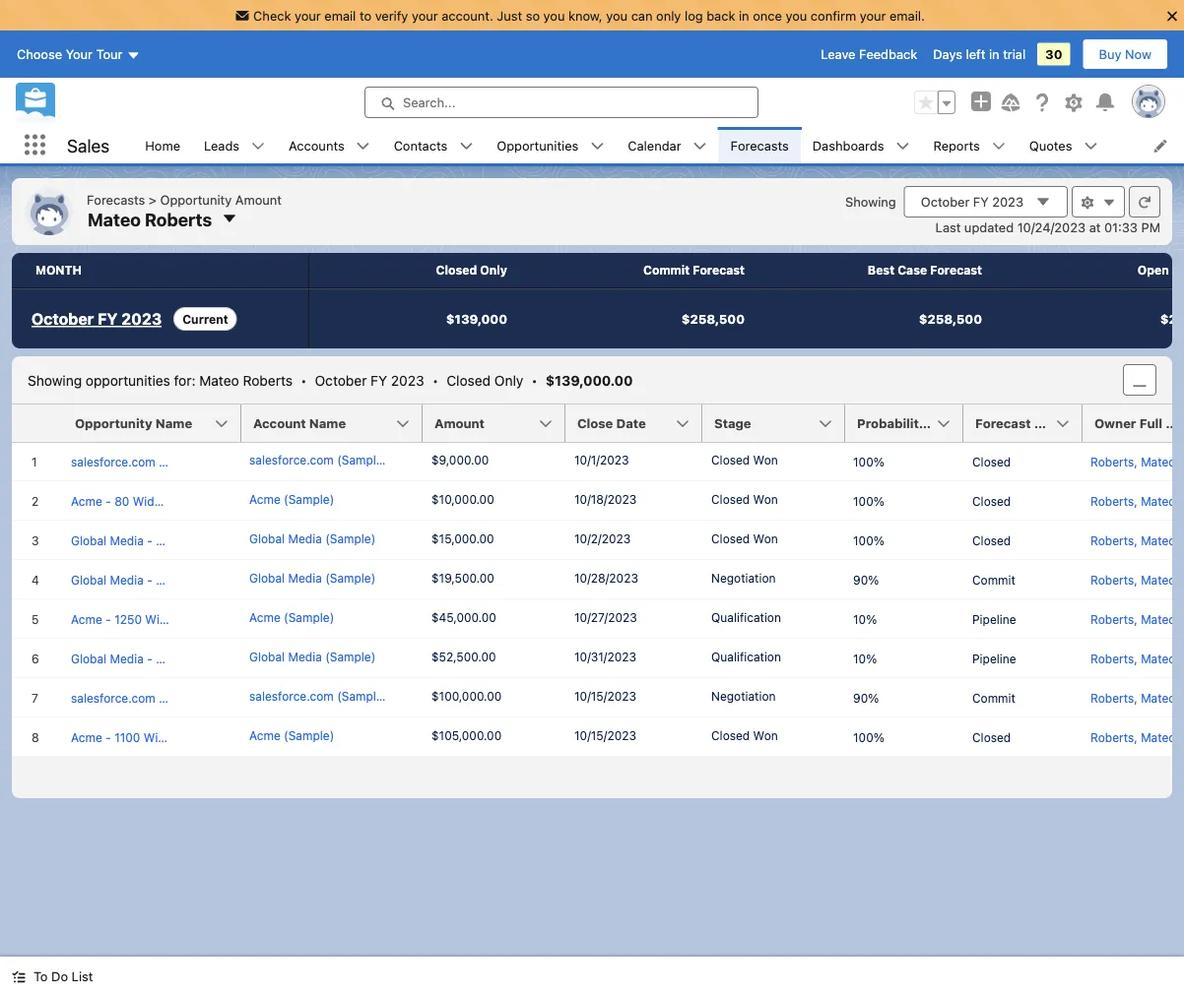 Task type: locate. For each thing, give the bounding box(es) containing it.
1 vertical spatial 10/15/2023
[[574, 729, 636, 743]]

owner full nam
[[1094, 416, 1184, 431]]

month
[[35, 263, 82, 277]]

group
[[914, 91, 955, 114]]

your left the email.
[[860, 8, 886, 23]]

name inside button
[[156, 416, 192, 431]]

2023 down $139,000 button
[[391, 372, 424, 388]]

10/31/2023
[[574, 650, 636, 664]]

• left '$139,000.00'
[[531, 372, 538, 388]]

0 horizontal spatial •
[[300, 372, 307, 388]]

1 vertical spatial qualification
[[711, 650, 781, 664]]

1 vertical spatial showing
[[28, 372, 82, 388]]

text default image inside the contacts list item
[[459, 139, 473, 153]]

commit for 10/15/2023
[[972, 691, 1015, 705]]

name inside 'button'
[[309, 416, 346, 431]]

2 horizontal spatial •
[[531, 372, 538, 388]]

email
[[324, 8, 356, 23]]

mateo down forecasts > opportunity amount
[[88, 209, 141, 230]]

0 horizontal spatial october
[[32, 310, 94, 329]]

1 vertical spatial october fy 2023
[[32, 310, 162, 329]]

2 your from the left
[[412, 8, 438, 23]]

10/15/2023 for $105,000.00
[[574, 729, 636, 743]]

back
[[706, 8, 735, 23]]

text default image for reports
[[992, 139, 1005, 153]]

october fy 2023 down month
[[32, 310, 162, 329]]

showing for showing opportunities for: mateo roberts • october fy 2023 • closed only • $139,000.00
[[28, 372, 82, 388]]

text default image right accounts
[[356, 139, 370, 153]]

opportunity name cell
[[63, 405, 253, 443]]

1 horizontal spatial fy
[[371, 372, 387, 388]]

text default image inside dashboards list item
[[896, 139, 910, 153]]

you right once
[[786, 8, 807, 23]]

1 100% from the top
[[853, 455, 884, 469]]

1 name from the left
[[156, 416, 192, 431]]

2 you from the left
[[606, 8, 628, 23]]

1 vertical spatial october
[[32, 310, 94, 329]]

text default image right leads
[[251, 139, 265, 153]]

1 horizontal spatial $258,500
[[919, 312, 982, 327]]

choose your tour button
[[16, 38, 141, 70]]

only
[[480, 263, 507, 277], [494, 372, 523, 388]]

0 horizontal spatial name
[[156, 416, 192, 431]]

3 closed won from the top
[[711, 532, 778, 546]]

your left email
[[295, 8, 321, 23]]

text default image left the to
[[12, 971, 26, 985]]

1 qualification from the top
[[711, 611, 781, 625]]

fy up the opportunities
[[98, 310, 118, 329]]

text default image inside october fy 2023 button
[[1035, 194, 1051, 210]]

4 closed won from the top
[[711, 729, 778, 743]]

1 horizontal spatial mateo
[[199, 372, 239, 388]]

account name button
[[241, 405, 423, 442]]

100% for 10/2/2023
[[853, 534, 884, 548]]

probability (%) cell
[[845, 405, 975, 443]]

buy now button
[[1082, 38, 1168, 70]]

leads
[[204, 138, 239, 153]]

confirm
[[811, 8, 856, 23]]

row number cell
[[12, 405, 63, 443]]

1 vertical spatial 90%
[[853, 691, 879, 705]]

text default image right quotes
[[1084, 139, 1098, 153]]

text default image
[[459, 139, 473, 153], [896, 139, 910, 153], [992, 139, 1005, 153], [1084, 139, 1098, 153], [1081, 196, 1094, 210]]

0 horizontal spatial your
[[295, 8, 321, 23]]

• down $139,000 button
[[432, 372, 439, 388]]

2 qualification from the top
[[711, 650, 781, 664]]

2023 inside button
[[992, 195, 1023, 209]]

negotiation for 10/15/2023
[[711, 690, 776, 703]]

opportunity right '>'
[[160, 192, 232, 207]]

1 horizontal spatial you
[[606, 8, 628, 23]]

text default image right reports
[[992, 139, 1005, 153]]

2 horizontal spatial october
[[921, 195, 970, 209]]

accounts list item
[[277, 127, 382, 164]]

2 closed won from the top
[[711, 493, 778, 506]]

0 vertical spatial 2023
[[992, 195, 1023, 209]]

probability
[[857, 416, 926, 431]]

quotes list item
[[1017, 127, 1110, 164]]

1 your from the left
[[295, 8, 321, 23]]

0 vertical spatial 10/15/2023
[[574, 690, 636, 703]]

text default image down search... button
[[590, 139, 604, 153]]

2 horizontal spatial your
[[860, 8, 886, 23]]

roberts inside button
[[145, 209, 212, 230]]

2 • from the left
[[432, 372, 439, 388]]

amount down leads list item at top left
[[235, 192, 282, 207]]

text default image right the contacts
[[459, 139, 473, 153]]

owner
[[1094, 416, 1136, 431]]

2 name from the left
[[309, 416, 346, 431]]

10/1/2023
[[574, 453, 629, 467]]

1 vertical spatial mateo
[[199, 372, 239, 388]]

0 vertical spatial mateo
[[88, 209, 141, 230]]

showing down dashboards list item in the right top of the page
[[845, 194, 896, 209]]

100%
[[853, 455, 884, 469], [853, 494, 884, 508], [853, 534, 884, 548], [853, 731, 884, 745]]

0 vertical spatial october
[[921, 195, 970, 209]]

fy up updated at the top
[[973, 195, 989, 209]]

reports
[[933, 138, 980, 153]]

account.
[[442, 8, 493, 23]]

2 $258,500 from the left
[[919, 312, 982, 327]]

1 horizontal spatial amount
[[434, 416, 485, 431]]

0 vertical spatial forecasts
[[730, 138, 789, 153]]

october inside button
[[921, 195, 970, 209]]

october fy 2023 button
[[904, 186, 1068, 218]]

0 horizontal spatial amount
[[235, 192, 282, 207]]

check your email to verify your account. just so you know, you can only log back in once you confirm your email.
[[253, 8, 925, 23]]

$19,500.00
[[431, 571, 494, 585]]

october fy 2023 up updated at the top
[[921, 195, 1023, 209]]

date
[[616, 416, 646, 431]]

buy
[[1099, 47, 1121, 62]]

0 vertical spatial showing
[[845, 194, 896, 209]]

2 pipeline from the top
[[972, 652, 1016, 666]]

3 you from the left
[[786, 8, 807, 23]]

$258,500 down the commit forecast
[[681, 312, 745, 327]]

1 • from the left
[[300, 372, 307, 388]]

forecasts left dashboards
[[730, 138, 789, 153]]

$217 button
[[1021, 290, 1184, 349]]

2 vertical spatial fy
[[371, 372, 387, 388]]

text default image
[[251, 139, 265, 153], [356, 139, 370, 153], [590, 139, 604, 153], [693, 139, 707, 153], [1035, 194, 1051, 210], [1102, 196, 1116, 210], [12, 971, 26, 985]]

0 horizontal spatial october fy 2023
[[32, 310, 162, 329]]

4 won from the top
[[753, 729, 778, 743]]

leave
[[821, 47, 855, 62]]

in right back
[[739, 8, 749, 23]]

3 100% from the top
[[853, 534, 884, 548]]

10% for 10/27/2023
[[853, 613, 877, 626]]

0 horizontal spatial $258,500
[[681, 312, 745, 327]]

only
[[656, 8, 681, 23]]

opportunity down the opportunities
[[75, 416, 152, 431]]

text default image for contacts
[[459, 139, 473, 153]]

pip
[[1172, 263, 1184, 277]]

1 horizontal spatial showing
[[845, 194, 896, 209]]

4 100% from the top
[[853, 731, 884, 745]]

1 vertical spatial fy
[[98, 310, 118, 329]]

qualification
[[711, 611, 781, 625], [711, 650, 781, 664]]

0 vertical spatial pipeline
[[972, 613, 1016, 626]]

check
[[253, 8, 291, 23]]

your right verify
[[412, 8, 438, 23]]

0 horizontal spatial mateo
[[88, 209, 141, 230]]

text default image inside quotes list item
[[1084, 139, 1098, 153]]

forecasts
[[730, 138, 789, 153], [87, 192, 145, 207]]

2 10/15/2023 from the top
[[574, 729, 636, 743]]

mateo
[[88, 209, 141, 230], [199, 372, 239, 388]]

grid containing opportunity name
[[12, 405, 1184, 758]]

calendar link
[[616, 127, 693, 164]]

forecasts for forecasts > opportunity amount
[[87, 192, 145, 207]]

at
[[1089, 220, 1101, 234]]

amount up $9,000.00
[[434, 416, 485, 431]]

october inside row
[[32, 310, 94, 329]]

your
[[295, 8, 321, 23], [412, 8, 438, 23], [860, 8, 886, 23]]

$258,500 for second $258,500 button from right
[[681, 312, 745, 327]]

2 horizontal spatial fy
[[973, 195, 989, 209]]

$217
[[1160, 312, 1184, 327]]

2 vertical spatial october
[[315, 372, 367, 388]]

0 horizontal spatial 2023
[[121, 310, 162, 329]]

fy inside row
[[98, 310, 118, 329]]

1 vertical spatial only
[[494, 372, 523, 388]]

text default image up 01:33
[[1102, 196, 1116, 210]]

category
[[1034, 416, 1093, 431]]

1 horizontal spatial your
[[412, 8, 438, 23]]

2 90% from the top
[[853, 691, 879, 705]]

commit for 10/28/2023
[[972, 573, 1015, 587]]

0 horizontal spatial showing
[[28, 372, 82, 388]]

0 horizontal spatial roberts
[[145, 209, 212, 230]]

calendar list item
[[616, 127, 719, 164]]

text default image up last updated 10/24/2023 at 01:33 pm
[[1035, 194, 1051, 210]]

$10,000.00
[[431, 493, 494, 506]]

2 100% from the top
[[853, 494, 884, 508]]

you
[[543, 8, 565, 23], [606, 8, 628, 23], [786, 8, 807, 23]]

row number image
[[12, 405, 63, 442]]

1 horizontal spatial october
[[315, 372, 367, 388]]

3 won from the top
[[753, 532, 778, 546]]

3 your from the left
[[860, 8, 886, 23]]

0 horizontal spatial opportunity
[[75, 416, 152, 431]]

2023 up the opportunities
[[121, 310, 162, 329]]

forecasts left '>'
[[87, 192, 145, 207]]

owner full name cell
[[1083, 405, 1184, 443]]

0 vertical spatial 10%
[[853, 613, 877, 626]]

closed won for 10/2/2023
[[711, 532, 778, 546]]

negotiation
[[711, 571, 776, 585], [711, 690, 776, 703]]

1 won from the top
[[753, 453, 778, 467]]

name down "showing opportunities for: mateo roberts • october fy 2023 • closed only • $139,000.00"
[[309, 416, 346, 431]]

$105,000.00
[[431, 729, 502, 743]]

text default image left reports link
[[896, 139, 910, 153]]

pipeline
[[972, 613, 1016, 626], [972, 652, 1016, 666]]

closed only
[[436, 263, 507, 277]]

1 vertical spatial pipeline
[[972, 652, 1016, 666]]

do
[[51, 970, 68, 985]]

1 closed won from the top
[[711, 453, 778, 467]]

10% for 10/31/2023
[[853, 652, 877, 666]]

$139,000 button
[[309, 290, 547, 349]]

to
[[359, 8, 371, 23]]

1 horizontal spatial forecasts
[[730, 138, 789, 153]]

1 pipeline from the top
[[972, 613, 1016, 626]]

0 vertical spatial only
[[480, 263, 507, 277]]

2 won from the top
[[753, 493, 778, 506]]

qualification for 10/31/2023
[[711, 650, 781, 664]]

1 vertical spatial amount
[[434, 416, 485, 431]]

1 horizontal spatial in
[[989, 47, 999, 62]]

$258,500 for 2nd $258,500 button from left
[[919, 312, 982, 327]]

0 vertical spatial 90%
[[853, 573, 879, 587]]

1 horizontal spatial october fy 2023
[[921, 195, 1023, 209]]

0 vertical spatial qualification
[[711, 611, 781, 625]]

closed won for 10/15/2023
[[711, 729, 778, 743]]

10/28/2023
[[574, 571, 638, 585]]

close date
[[577, 416, 646, 431]]

1 vertical spatial in
[[989, 47, 999, 62]]

text default image inside calendar list item
[[693, 139, 707, 153]]

mateo right for: in the top left of the page
[[199, 372, 239, 388]]

fy up account name cell
[[371, 372, 387, 388]]

status
[[28, 372, 633, 388]]

1 vertical spatial commit
[[972, 573, 1015, 587]]

amount
[[235, 192, 282, 207], [434, 416, 485, 431]]

2023 up updated at the top
[[992, 195, 1023, 209]]

0 vertical spatial opportunity
[[160, 192, 232, 207]]

90%
[[853, 573, 879, 587], [853, 691, 879, 705]]

2 horizontal spatial you
[[786, 8, 807, 23]]

1 vertical spatial 10%
[[853, 652, 877, 666]]

0 vertical spatial negotiation
[[711, 571, 776, 585]]

0 vertical spatial roberts
[[145, 209, 212, 230]]

2 horizontal spatial 2023
[[992, 195, 1023, 209]]

reports list item
[[921, 127, 1017, 164]]

close date button
[[565, 405, 702, 442]]

10/27/2023
[[574, 611, 637, 625]]

only up amount cell
[[494, 372, 523, 388]]

1 10% from the top
[[853, 613, 877, 626]]

0 horizontal spatial fy
[[98, 310, 118, 329]]

october fy 2023
[[921, 195, 1023, 209], [32, 310, 162, 329]]

0 horizontal spatial forecasts
[[87, 192, 145, 207]]

text default image inside reports list item
[[992, 139, 1005, 153]]

grid
[[12, 405, 1184, 758]]

$258,500 button down case
[[784, 290, 1021, 349]]

opportunities
[[497, 138, 578, 153]]

won for 10/2/2023
[[753, 532, 778, 546]]

2 $258,500 button from the left
[[784, 290, 1021, 349]]

10/2/2023
[[574, 532, 631, 546]]

name for opportunity name
[[156, 416, 192, 431]]

1 vertical spatial opportunity
[[75, 416, 152, 431]]

closed
[[436, 263, 477, 277], [446, 372, 491, 388], [711, 453, 750, 467], [972, 455, 1011, 469], [711, 493, 750, 506], [972, 494, 1011, 508], [711, 532, 750, 546], [972, 534, 1011, 548], [711, 729, 750, 743], [972, 731, 1011, 745]]

1 horizontal spatial roberts
[[243, 372, 293, 388]]

home
[[145, 138, 180, 153]]

your
[[66, 47, 93, 62]]

2 10% from the top
[[853, 652, 877, 666]]

list
[[133, 127, 1184, 164]]

$258,500 button down the commit forecast
[[547, 290, 784, 349]]

contacts
[[394, 138, 448, 153]]

october up last
[[921, 195, 970, 209]]

1 horizontal spatial •
[[432, 372, 439, 388]]

90% for 10/15/2023
[[853, 691, 879, 705]]

name down for: in the top left of the page
[[156, 416, 192, 431]]

1 $258,500 from the left
[[681, 312, 745, 327]]

can
[[631, 8, 653, 23]]

1 vertical spatial forecasts
[[87, 192, 145, 207]]

0 vertical spatial fy
[[973, 195, 989, 209]]

1 vertical spatial negotiation
[[711, 690, 776, 703]]

1 horizontal spatial name
[[309, 416, 346, 431]]

stage button
[[702, 405, 845, 442]]

in right the left
[[989, 47, 999, 62]]

$9,000.00
[[431, 453, 489, 467]]

list containing home
[[133, 127, 1184, 164]]

you right so at the left
[[543, 8, 565, 23]]

0 horizontal spatial you
[[543, 8, 565, 23]]

showing
[[845, 194, 896, 209], [28, 372, 82, 388]]

showing up 'row number' image
[[28, 372, 82, 388]]

october fy 2023 inside button
[[921, 195, 1023, 209]]

1 10/15/2023 from the top
[[574, 690, 636, 703]]

2 vertical spatial 2023
[[391, 372, 424, 388]]

1 negotiation from the top
[[711, 571, 776, 585]]

probability (%) button
[[845, 405, 963, 442]]

1 vertical spatial 2023
[[121, 310, 162, 329]]

october up account name cell
[[315, 372, 367, 388]]

$258,500 down best case forecast
[[919, 312, 982, 327]]

only up $139,000
[[480, 263, 507, 277]]

days
[[933, 47, 962, 62]]

won for 10/1/2023
[[753, 453, 778, 467]]

10%
[[853, 613, 877, 626], [853, 652, 877, 666]]

mateo inside mateo roberts button
[[88, 209, 141, 230]]

list
[[72, 970, 93, 985]]

october down month
[[32, 310, 94, 329]]

won for 10/15/2023
[[753, 729, 778, 743]]

2 negotiation from the top
[[711, 690, 776, 703]]

to
[[33, 970, 48, 985]]

fy
[[973, 195, 989, 209], [98, 310, 118, 329], [371, 372, 387, 388]]

roberts down forecasts > opportunity amount
[[145, 209, 212, 230]]

you left can
[[606, 8, 628, 23]]

• up account name
[[300, 372, 307, 388]]

closed won
[[711, 453, 778, 467], [711, 493, 778, 506], [711, 532, 778, 546], [711, 729, 778, 743]]

0 horizontal spatial in
[[739, 8, 749, 23]]

text default image right calendar
[[693, 139, 707, 153]]

dashboards
[[812, 138, 884, 153]]

roberts up account
[[243, 372, 293, 388]]

2 vertical spatial commit
[[972, 691, 1015, 705]]

10/24/2023
[[1017, 220, 1086, 234]]

2023 inside row
[[121, 310, 162, 329]]

0 vertical spatial october fy 2023
[[921, 195, 1023, 209]]

10/15/2023
[[574, 690, 636, 703], [574, 729, 636, 743]]

showing for showing
[[845, 194, 896, 209]]

1 90% from the top
[[853, 573, 879, 587]]

name for account name
[[309, 416, 346, 431]]



Task type: vqa. For each thing, say whether or not it's contained in the screenshot.
Probability
yes



Task type: describe. For each thing, give the bounding box(es) containing it.
10/18/2023
[[574, 493, 637, 506]]

home link
[[133, 127, 192, 164]]

contacts link
[[382, 127, 459, 164]]

october fy 2023 inside row
[[32, 310, 162, 329]]

(%)
[[930, 416, 954, 431]]

verify
[[375, 8, 408, 23]]

buy now
[[1099, 47, 1152, 62]]

opportunity name button
[[63, 405, 241, 442]]

best
[[868, 263, 895, 277]]

amount button
[[423, 405, 565, 442]]

0 vertical spatial commit
[[643, 263, 690, 277]]

nam
[[1166, 416, 1184, 431]]

updated
[[964, 220, 1014, 234]]

amount inside button
[[434, 416, 485, 431]]

close date cell
[[565, 405, 714, 443]]

1 vertical spatial roberts
[[243, 372, 293, 388]]

account
[[253, 416, 306, 431]]

dashboards link
[[801, 127, 896, 164]]

open
[[1137, 263, 1169, 277]]

0 vertical spatial in
[[739, 8, 749, 23]]

qualification for 10/27/2023
[[711, 611, 781, 625]]

text default image for dashboards
[[896, 139, 910, 153]]

01:33
[[1104, 220, 1138, 234]]

>
[[149, 192, 157, 207]]

so
[[526, 8, 540, 23]]

contacts list item
[[382, 127, 485, 164]]

last updated 10/24/2023 at 01:33 pm
[[935, 220, 1160, 234]]

accounts
[[289, 138, 344, 153]]

100% for 10/1/2023
[[853, 455, 884, 469]]

account name cell
[[241, 405, 434, 443]]

forecast category
[[975, 416, 1093, 431]]

choose your tour
[[17, 47, 123, 62]]

$139,000.00
[[546, 372, 633, 388]]

days left in trial
[[933, 47, 1026, 62]]

$15,000.00
[[431, 532, 494, 546]]

text default image inside accounts 'list item'
[[356, 139, 370, 153]]

stage cell
[[702, 405, 857, 443]]

pipeline for 10/31/2023
[[972, 652, 1016, 666]]

forecast inside "button"
[[975, 416, 1031, 431]]

dashboards list item
[[801, 127, 921, 164]]

text default image inside leads list item
[[251, 139, 265, 153]]

text default image inside opportunities list item
[[590, 139, 604, 153]]

leave feedback
[[821, 47, 917, 62]]

forecast category cell
[[963, 405, 1094, 443]]

text default image inside to do list button
[[12, 971, 26, 985]]

forecast category button
[[963, 405, 1093, 442]]

reports link
[[921, 127, 992, 164]]

mateo roberts
[[88, 209, 212, 230]]

forecasts > opportunity amount
[[87, 192, 282, 207]]

won for 10/18/2023
[[753, 493, 778, 506]]

1 horizontal spatial opportunity
[[160, 192, 232, 207]]

pipeline for 10/27/2023
[[972, 613, 1016, 626]]

sales
[[67, 135, 110, 156]]

leads link
[[192, 127, 251, 164]]

pm
[[1141, 220, 1160, 234]]

100% for 10/15/2023
[[853, 731, 884, 745]]

to do list
[[33, 970, 93, 985]]

text default image for quotes
[[1084, 139, 1098, 153]]

30
[[1045, 47, 1062, 62]]

quotes link
[[1017, 127, 1084, 164]]

account name
[[253, 416, 346, 431]]

showing opportunities for: mateo roberts • october fy 2023 • closed only • $139,000.00
[[28, 372, 633, 388]]

negotiation for 10/28/2023
[[711, 571, 776, 585]]

just
[[497, 8, 522, 23]]

leads list item
[[192, 127, 277, 164]]

fy inside button
[[973, 195, 989, 209]]

commit forecast
[[643, 263, 745, 277]]

3 • from the left
[[531, 372, 538, 388]]

text default image up at
[[1081, 196, 1094, 210]]

owner full nam button
[[1083, 405, 1184, 442]]

october fy 2023 row
[[12, 289, 1184, 349]]

amount cell
[[423, 405, 577, 443]]

$100,000.00
[[431, 690, 502, 703]]

close
[[577, 416, 613, 431]]

know,
[[568, 8, 603, 23]]

closed won for 10/1/2023
[[711, 453, 778, 467]]

forecasts link
[[719, 127, 801, 164]]

tour
[[96, 47, 123, 62]]

status containing showing opportunities for: mateo roberts
[[28, 372, 633, 388]]

search...
[[403, 95, 456, 110]]

best case forecast
[[868, 263, 982, 277]]

choose
[[17, 47, 62, 62]]

opportunities link
[[485, 127, 590, 164]]

$45,000.00
[[431, 611, 496, 625]]

1 you from the left
[[543, 8, 565, 23]]

current
[[182, 312, 228, 326]]

$139,000
[[446, 312, 507, 327]]

leave feedback link
[[821, 47, 917, 62]]

forecasts for forecasts
[[730, 138, 789, 153]]

feedback
[[859, 47, 917, 62]]

100% for 10/18/2023
[[853, 494, 884, 508]]

1 horizontal spatial 2023
[[391, 372, 424, 388]]

opportunity name
[[75, 416, 192, 431]]

opportunity inside button
[[75, 416, 152, 431]]

now
[[1125, 47, 1152, 62]]

closed won for 10/18/2023
[[711, 493, 778, 506]]

10/15/2023 for $100,000.00
[[574, 690, 636, 703]]

90% for 10/28/2023
[[853, 573, 879, 587]]

mateo roberts button
[[87, 206, 244, 231]]

quotes
[[1029, 138, 1072, 153]]

to do list button
[[0, 957, 105, 997]]

opportunities list item
[[485, 127, 616, 164]]

$52,500.00
[[431, 650, 496, 664]]

full
[[1139, 416, 1162, 431]]

once
[[753, 8, 782, 23]]

last
[[935, 220, 961, 234]]

case
[[898, 263, 927, 277]]

1 $258,500 button from the left
[[547, 290, 784, 349]]

0 vertical spatial amount
[[235, 192, 282, 207]]

search... button
[[364, 87, 758, 118]]

open pip
[[1137, 263, 1184, 277]]

stage
[[714, 416, 751, 431]]

calendar
[[628, 138, 681, 153]]



